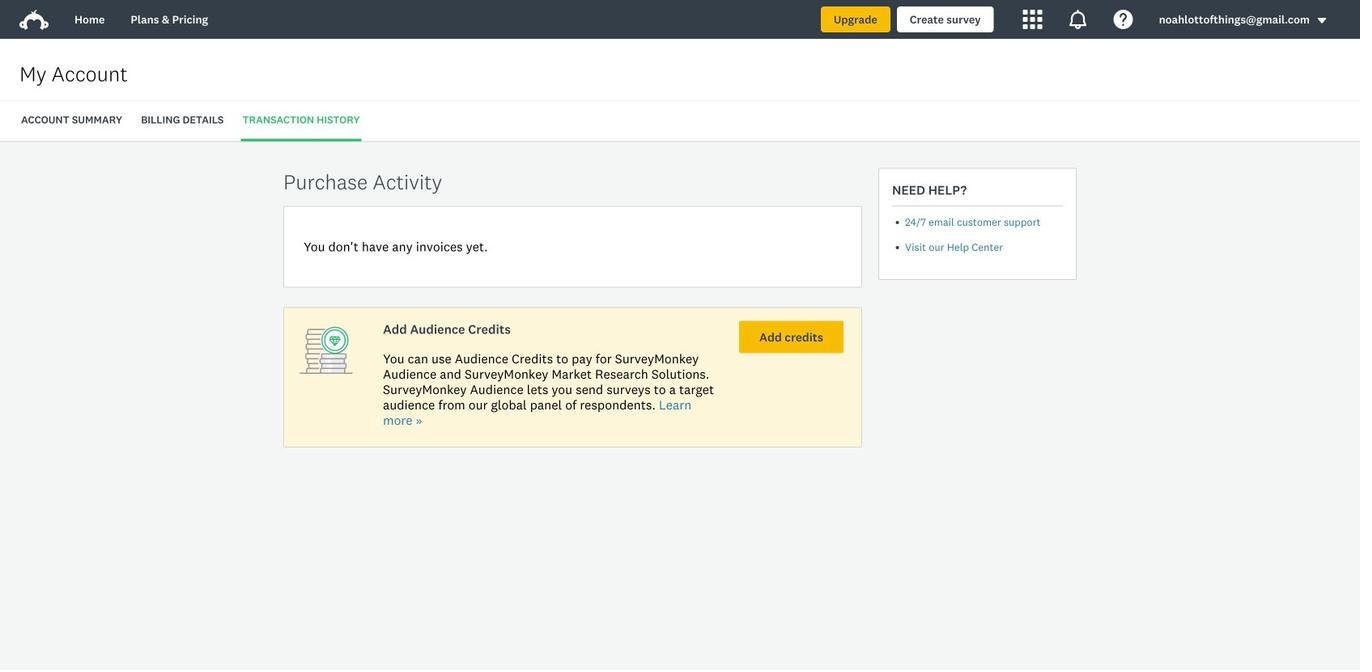 Task type: locate. For each thing, give the bounding box(es) containing it.
1 products icon image from the left
[[1024, 10, 1043, 29]]

2 products icon image from the left
[[1069, 10, 1088, 29]]

surveymonkey logo image
[[19, 10, 49, 30]]

help icon image
[[1114, 10, 1134, 29]]

1 horizontal spatial products icon image
[[1069, 10, 1088, 29]]

products icon image
[[1024, 10, 1043, 29], [1069, 10, 1088, 29]]

0 horizontal spatial products icon image
[[1024, 10, 1043, 29]]



Task type: describe. For each thing, give the bounding box(es) containing it.
dropdown arrow image
[[1317, 15, 1329, 26]]



Task type: vqa. For each thing, say whether or not it's contained in the screenshot.
the topmost on
no



